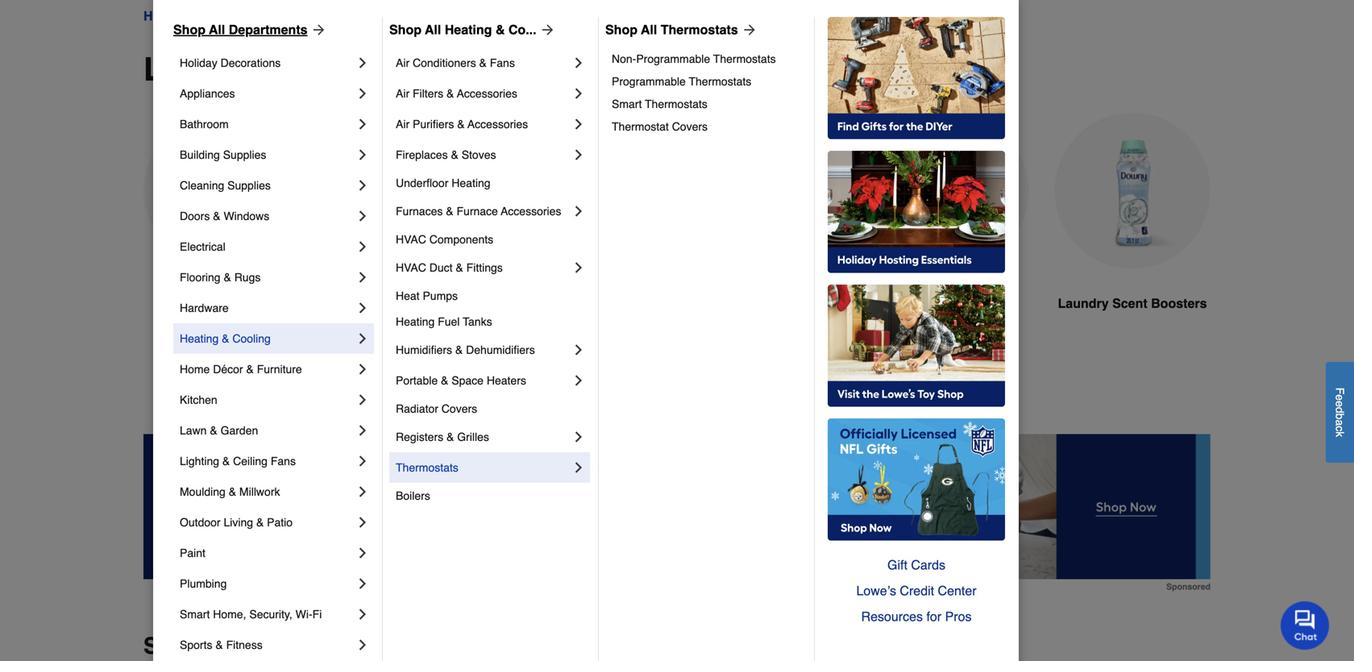 Task type: locate. For each thing, give the bounding box(es) containing it.
moulding & millwork link
[[180, 477, 355, 507]]

chevron right image for furnaces & furnace accessories
[[571, 203, 587, 219]]

0 vertical spatial cleaning supplies
[[193, 8, 305, 23]]

fans up air filters & accessories link
[[490, 56, 515, 69]]

1 shop from the left
[[173, 22, 206, 37]]

cleaning supplies up the decorations
[[193, 8, 305, 23]]

cleaning supplies inside cleaning supplies link
[[180, 179, 271, 192]]

duct
[[430, 261, 453, 274]]

shop for shop all departments
[[173, 22, 206, 37]]

bathroom link
[[180, 109, 355, 139]]

1 arrow right image from the left
[[308, 22, 327, 38]]

air left 'purifiers'
[[396, 118, 410, 131]]

laundry scent boosters
[[1058, 296, 1207, 311]]

3 air from the top
[[396, 118, 410, 131]]

heating & cooling link
[[180, 323, 355, 354]]

air filters & accessories link
[[396, 78, 571, 109]]

1 vertical spatial laundry supplies
[[144, 51, 414, 88]]

cleaning supplies link up the decorations
[[193, 6, 305, 26]]

arrow right image
[[308, 22, 327, 38], [738, 22, 758, 38]]

furniture
[[257, 363, 302, 376]]

plumbing link
[[180, 568, 355, 599]]

chevron right image for home décor & furniture
[[355, 361, 371, 377]]

supplies up windows at the left top of page
[[227, 179, 271, 192]]

arrow right image up holiday decorations "link"
[[308, 22, 327, 38]]

2 air from the top
[[396, 87, 410, 100]]

windows
[[224, 210, 270, 223]]

1 hvac from the top
[[396, 233, 426, 246]]

0 vertical spatial smart
[[612, 98, 642, 110]]

2 horizontal spatial all
[[641, 22, 657, 37]]

accessories down air filters & accessories link
[[468, 118, 528, 131]]

chevron right image for lighting & ceiling fans
[[355, 453, 371, 469]]

1 vertical spatial accessories
[[468, 118, 528, 131]]

smart for smart thermostats
[[612, 98, 642, 110]]

credit
[[900, 583, 935, 598]]

& right décor
[[246, 363, 254, 376]]

chevron right image for electrical
[[355, 239, 371, 255]]

filters
[[413, 87, 444, 100]]

1 vertical spatial smart
[[180, 608, 210, 621]]

home for home
[[144, 8, 179, 23]]

heating down the hardware
[[180, 332, 219, 345]]

0 horizontal spatial all
[[209, 22, 225, 37]]

laundry right departments on the top of page
[[319, 8, 366, 23]]

lowe's credit center
[[857, 583, 977, 598]]

1 vertical spatial cleaning
[[180, 179, 224, 192]]

softeners
[[395, 296, 455, 311]]

fabric fresheners link
[[872, 113, 1029, 352]]

laundry stain removers
[[510, 296, 662, 311]]

covers for radiator covers
[[442, 402, 477, 415]]

smart up "sports"
[[180, 608, 210, 621]]

shop
[[144, 633, 200, 659]]

grilles
[[457, 431, 489, 443]]

programmable up smart thermostats
[[612, 75, 686, 88]]

1 vertical spatial cleaning supplies
[[180, 179, 271, 192]]

0 vertical spatial accessories
[[457, 87, 518, 100]]

1 horizontal spatial all
[[425, 22, 441, 37]]

covers down smart thermostats link
[[672, 120, 708, 133]]

shop up conditioners
[[389, 22, 422, 37]]

laundry supplies
[[319, 8, 419, 23], [144, 51, 414, 88]]

hvac for hvac components
[[396, 233, 426, 246]]

laundry for green container of gain laundry detergent. image in the left of the page
[[164, 296, 215, 311]]

kitchen
[[180, 393, 217, 406]]

0 horizontal spatial shop
[[173, 22, 206, 37]]

removers
[[600, 296, 662, 311]]

chevron right image for holiday decorations
[[355, 55, 371, 71]]

chevron right image for hvac duct & fittings
[[571, 260, 587, 276]]

hvac duct & fittings link
[[396, 252, 571, 283]]

1 vertical spatial home
[[180, 363, 210, 376]]

boilers link
[[396, 483, 587, 509]]

accessories for air purifiers & accessories
[[468, 118, 528, 131]]

laundry down shop all departments
[[144, 51, 271, 88]]

accessories up hvac components link
[[501, 205, 562, 218]]

rugs
[[234, 271, 261, 284]]

0 horizontal spatial smart
[[180, 608, 210, 621]]

2 fabric from the left
[[895, 296, 933, 311]]

chevron right image for kitchen
[[355, 392, 371, 408]]

0 horizontal spatial fabric
[[353, 296, 392, 311]]

flooring
[[180, 271, 221, 284]]

chevron right image for portable & space heaters
[[571, 373, 587, 389]]

1 horizontal spatial home
[[180, 363, 210, 376]]

& right duct
[[456, 261, 463, 274]]

1 horizontal spatial arrow right image
[[738, 22, 758, 38]]

center
[[938, 583, 977, 598]]

thermostat covers
[[612, 120, 708, 133]]

chevron right image for air purifiers & accessories
[[571, 116, 587, 132]]

cleaning down building
[[180, 179, 224, 192]]

cleaning supplies link up windows at the left top of page
[[180, 170, 355, 201]]

chevron right image for humidifiers & dehumidifiers
[[571, 342, 587, 358]]

for
[[927, 609, 942, 624]]

arrow right image up non-programmable thermostats link
[[738, 22, 758, 38]]

1 vertical spatial hvac
[[396, 261, 426, 274]]

smart thermostats
[[612, 98, 708, 110]]

1 vertical spatial air
[[396, 87, 410, 100]]

e up 'd'
[[1334, 395, 1347, 401]]

0 vertical spatial cleaning
[[193, 8, 248, 23]]

hvac components link
[[396, 227, 587, 252]]

moulding & millwork
[[180, 485, 280, 498]]

chevron right image for flooring & rugs
[[355, 269, 371, 285]]

0 horizontal spatial fans
[[271, 455, 296, 468]]

cleaning supplies
[[193, 8, 305, 23], [180, 179, 271, 192]]

smart up the thermostat
[[612, 98, 642, 110]]

1 horizontal spatial covers
[[672, 120, 708, 133]]

supplies up holiday decorations "link"
[[252, 8, 305, 23]]

1 all from the left
[[209, 22, 225, 37]]

1 vertical spatial covers
[[442, 402, 477, 415]]

chat invite button image
[[1281, 601, 1330, 650]]

wi-
[[296, 608, 313, 621]]

chevron right image for bathroom
[[355, 116, 371, 132]]

1 vertical spatial cleaning supplies link
[[180, 170, 355, 201]]

fresheners
[[937, 296, 1007, 311]]

0 vertical spatial hvac
[[396, 233, 426, 246]]

home
[[144, 8, 179, 23], [180, 363, 210, 376]]

air for air purifiers & accessories
[[396, 118, 410, 131]]

& right lawn on the left of the page
[[210, 424, 217, 437]]

all for heating
[[425, 22, 441, 37]]

& left rugs
[[224, 271, 231, 284]]

chevron right image for fireplaces & stoves
[[571, 147, 587, 163]]

air left filters
[[396, 87, 410, 100]]

2 shop from the left
[[389, 22, 422, 37]]

2 arrow right image from the left
[[738, 22, 758, 38]]

all up conditioners
[[425, 22, 441, 37]]

fabric left "heat"
[[353, 296, 392, 311]]

air left conditioners
[[396, 56, 410, 69]]

hvac components
[[396, 233, 494, 246]]

0 horizontal spatial arrow right image
[[308, 22, 327, 38]]

2 horizontal spatial shop
[[606, 22, 638, 37]]

security,
[[249, 608, 293, 621]]

air purifiers & accessories
[[396, 118, 528, 131]]

shop all heating & co...
[[389, 22, 537, 37]]

3 all from the left
[[641, 22, 657, 37]]

chevron right image for appliances
[[355, 85, 371, 102]]

laundry
[[319, 8, 366, 23], [144, 51, 271, 88], [164, 296, 215, 311], [510, 296, 561, 311], [1058, 296, 1109, 311]]

0 vertical spatial programmable
[[636, 52, 710, 65]]

all for departments
[[209, 22, 225, 37]]

1 air from the top
[[396, 56, 410, 69]]

programmable up programmable thermostats
[[636, 52, 710, 65]]

f e e d b a c k
[[1334, 388, 1347, 437]]

0 vertical spatial home
[[144, 8, 179, 23]]

purifiers
[[413, 118, 454, 131]]

shop all departments
[[173, 22, 308, 37]]

sports & fitness link
[[180, 630, 355, 660]]

chevron right image for paint
[[355, 545, 371, 561]]

accessories for air filters & accessories
[[457, 87, 518, 100]]

chevron right image
[[355, 55, 371, 71], [355, 85, 371, 102], [571, 85, 587, 102], [571, 116, 587, 132], [571, 203, 587, 219], [355, 208, 371, 224], [355, 331, 371, 347], [571, 342, 587, 358], [355, 361, 371, 377], [355, 392, 371, 408], [355, 484, 371, 500], [355, 545, 371, 561]]

orange box of tide washing machine cleaner. image
[[690, 113, 847, 269]]

1 horizontal spatial fans
[[490, 56, 515, 69]]

covers for thermostat covers
[[672, 120, 708, 133]]

thermostats link
[[396, 452, 571, 483]]

cleaning supplies for the bottom cleaning supplies link
[[180, 179, 271, 192]]

fabric
[[353, 296, 392, 311], [895, 296, 933, 311]]

covers down the "portable & space heaters"
[[442, 402, 477, 415]]

0 vertical spatial covers
[[672, 120, 708, 133]]

tanks
[[463, 315, 492, 328]]

accessories
[[457, 87, 518, 100], [468, 118, 528, 131], [501, 205, 562, 218]]

officially licensed n f l gifts. shop now. image
[[828, 418, 1005, 541]]

smart thermostats link
[[612, 93, 803, 115]]

2 all from the left
[[425, 22, 441, 37]]

space
[[452, 374, 484, 387]]

laundry left scent
[[1058, 296, 1109, 311]]

supplies up conditioners
[[370, 8, 419, 23]]

cleaning
[[193, 8, 248, 23], [180, 179, 224, 192]]

2 vertical spatial accessories
[[501, 205, 562, 218]]

1 horizontal spatial smart
[[612, 98, 642, 110]]

0 vertical spatial air
[[396, 56, 410, 69]]

hvac up "heat"
[[396, 261, 426, 274]]

lawn & garden
[[180, 424, 258, 437]]

shop up holiday
[[173, 22, 206, 37]]

all up non-programmable thermostats
[[641, 22, 657, 37]]

laundry down flooring
[[164, 296, 215, 311]]

3 shop from the left
[[606, 22, 638, 37]]

& right doors
[[213, 210, 221, 223]]

e up the b
[[1334, 401, 1347, 407]]

registers & grilles
[[396, 431, 489, 443]]

hvac
[[396, 233, 426, 246], [396, 261, 426, 274]]

non-programmable thermostats
[[612, 52, 776, 65]]

arrow right image inside shop all departments link
[[308, 22, 327, 38]]

smart
[[612, 98, 642, 110], [180, 608, 210, 621]]

building supplies
[[180, 148, 266, 161]]

chevron right image for plumbing
[[355, 576, 371, 592]]

laundry stain removers link
[[508, 113, 664, 352]]

& left the co...
[[496, 22, 505, 37]]

cleaning supplies up doors & windows
[[180, 179, 271, 192]]

pumps
[[423, 289, 458, 302]]

home inside "home décor & furniture" link
[[180, 363, 210, 376]]

accessories up air purifiers & accessories link
[[457, 87, 518, 100]]

1 e from the top
[[1334, 395, 1347, 401]]

all
[[209, 22, 225, 37], [425, 22, 441, 37], [641, 22, 657, 37]]

heating up air conditioners & fans
[[445, 22, 492, 37]]

holiday hosting essentials. image
[[828, 151, 1005, 273]]

0 horizontal spatial covers
[[442, 402, 477, 415]]

& left "grilles"
[[447, 431, 454, 443]]

1 horizontal spatial shop
[[389, 22, 422, 37]]

2 vertical spatial air
[[396, 118, 410, 131]]

arrow right image inside shop all thermostats link
[[738, 22, 758, 38]]

fuel
[[438, 315, 460, 328]]

1 vertical spatial fans
[[271, 455, 296, 468]]

thermostats down registers
[[396, 461, 459, 474]]

1 horizontal spatial fabric
[[895, 296, 933, 311]]

fireplaces & stoves
[[396, 148, 496, 161]]

hvac down furnaces
[[396, 233, 426, 246]]

hardware
[[180, 302, 229, 314]]

d
[[1334, 407, 1347, 413]]

by
[[206, 633, 233, 659]]

1 fabric from the left
[[353, 296, 392, 311]]

lawn & garden link
[[180, 415, 355, 446]]

shop up the non-
[[606, 22, 638, 37]]

chevron right image for registers & grilles
[[571, 429, 587, 445]]

fittings
[[467, 261, 503, 274]]

laundry left stain
[[510, 296, 561, 311]]

fans for lighting & ceiling fans
[[271, 455, 296, 468]]

supplies down the bathroom 'link'
[[223, 148, 266, 161]]

detergent
[[219, 296, 279, 311]]

heating
[[445, 22, 492, 37], [452, 177, 491, 189], [396, 315, 435, 328], [180, 332, 219, 345]]

heating down softeners
[[396, 315, 435, 328]]

fabric left fresheners
[[895, 296, 933, 311]]

chevron right image for lawn & garden
[[355, 423, 371, 439]]

0 vertical spatial fans
[[490, 56, 515, 69]]

cleaning up holiday decorations
[[193, 8, 248, 23]]

all up holiday decorations
[[209, 22, 225, 37]]

holiday decorations link
[[180, 48, 355, 78]]

fans right ceiling
[[271, 455, 296, 468]]

laundry detergent link
[[144, 113, 300, 352]]

fans for air conditioners & fans
[[490, 56, 515, 69]]

air for air filters & accessories
[[396, 87, 410, 100]]

gift cards link
[[828, 552, 1005, 578]]

cleaning supplies link
[[193, 6, 305, 26], [180, 170, 355, 201]]

hvac for hvac duct & fittings
[[396, 261, 426, 274]]

& up air filters & accessories link
[[479, 56, 487, 69]]

0 horizontal spatial home
[[144, 8, 179, 23]]

moulding
[[180, 485, 226, 498]]

2 hvac from the top
[[396, 261, 426, 274]]

paint link
[[180, 538, 355, 568]]

chevron right image
[[571, 55, 587, 71], [355, 116, 371, 132], [355, 147, 371, 163], [571, 147, 587, 163], [355, 177, 371, 194], [355, 239, 371, 255], [571, 260, 587, 276], [355, 269, 371, 285], [355, 300, 371, 316], [571, 373, 587, 389], [355, 423, 371, 439], [571, 429, 587, 445], [355, 453, 371, 469], [571, 460, 587, 476], [355, 514, 371, 531], [355, 576, 371, 592], [355, 606, 371, 622], [355, 637, 371, 653]]

fabric for fabric fresheners
[[895, 296, 933, 311]]

decorations
[[221, 56, 281, 69]]

fireplaces & stoves link
[[396, 139, 571, 170]]



Task type: describe. For each thing, give the bounding box(es) containing it.
arrow right image
[[537, 22, 556, 38]]

fabric softeners
[[353, 296, 455, 311]]

conditioners
[[413, 56, 476, 69]]

heating fuel tanks
[[396, 315, 492, 328]]

f
[[1334, 388, 1347, 395]]

home link
[[144, 6, 179, 26]]

chevron right image for thermostats
[[571, 460, 587, 476]]

blue spray bottle of febreze fabric freshener. image
[[872, 113, 1029, 269]]

shop all thermostats
[[606, 22, 738, 37]]

chevron right image for moulding & millwork
[[355, 484, 371, 500]]

laundry for white bottle of shout stain remover. image
[[510, 296, 561, 311]]

laundry scent boosters link
[[1055, 113, 1211, 352]]

outdoor
[[180, 516, 221, 529]]

resources for pros
[[862, 609, 972, 624]]

dehumidifiers
[[466, 343, 535, 356]]

boosters
[[1152, 296, 1207, 311]]

radiator covers link
[[396, 396, 587, 422]]

blue bottle of downy fabric softener. image
[[326, 113, 482, 269]]

departments
[[229, 22, 308, 37]]

portable
[[396, 374, 438, 387]]

air for air conditioners & fans
[[396, 56, 410, 69]]

lighting & ceiling fans
[[180, 455, 296, 468]]

air filters & accessories
[[396, 87, 518, 100]]

green container of gain laundry detergent. image
[[144, 113, 300, 269]]

paint
[[180, 547, 206, 560]]

chevron right image for air filters & accessories
[[571, 85, 587, 102]]

doors & windows link
[[180, 201, 355, 231]]

laundry detergent
[[164, 296, 279, 311]]

underfloor
[[396, 177, 449, 189]]

air purifiers & accessories link
[[396, 109, 571, 139]]

lighting
[[180, 455, 219, 468]]

a
[[1334, 420, 1347, 426]]

furnaces
[[396, 205, 443, 218]]

lowe's credit center link
[[828, 578, 1005, 604]]

chevron right image for air conditioners & fans
[[571, 55, 587, 71]]

& left 'furnace'
[[446, 205, 454, 218]]

thermostats down programmable thermostats
[[645, 98, 708, 110]]

kitchen link
[[180, 385, 355, 415]]

humidifiers
[[396, 343, 452, 356]]

washing machine cleaners link
[[690, 113, 847, 371]]

bottle of downy laundry scent booster. image
[[1055, 113, 1211, 269]]

fabric fresheners
[[895, 296, 1007, 311]]

air conditioners & fans
[[396, 56, 515, 69]]

components
[[430, 233, 494, 246]]

chevron right image for cleaning supplies
[[355, 177, 371, 194]]

cleaning supplies for cleaning supplies link to the top
[[193, 8, 305, 23]]

2 e from the top
[[1334, 401, 1347, 407]]

laundry for bottle of downy laundry scent booster. image
[[1058, 296, 1109, 311]]

f e e d b a c k button
[[1326, 362, 1355, 463]]

gift
[[888, 558, 908, 572]]

& left patio
[[256, 516, 264, 529]]

arrow right image for shop all departments
[[308, 22, 327, 38]]

& left cooling
[[222, 332, 229, 345]]

0 vertical spatial laundry supplies
[[319, 8, 419, 23]]

& left stoves
[[451, 148, 459, 161]]

chevron right image for heating & cooling
[[355, 331, 371, 347]]

chevron right image for doors & windows
[[355, 208, 371, 224]]

flooring & rugs link
[[180, 262, 355, 293]]

thermostats up smart thermostats link
[[689, 75, 752, 88]]

thermostats up programmable thermostats link
[[714, 52, 776, 65]]

visit the lowe's toy shop. image
[[828, 285, 1005, 407]]

advertisement region
[[144, 434, 1211, 591]]

furnace
[[457, 205, 498, 218]]

find gifts for the diyer. image
[[828, 17, 1005, 139]]

c
[[1334, 426, 1347, 432]]

& down fuel
[[455, 343, 463, 356]]

underfloor heating link
[[396, 170, 587, 196]]

programmable thermostats
[[612, 75, 752, 88]]

appliances link
[[180, 78, 355, 109]]

supplies down laundry supplies link
[[280, 51, 414, 88]]

heaters
[[487, 374, 526, 387]]

home décor & furniture link
[[180, 354, 355, 385]]

& right filters
[[447, 87, 454, 100]]

home décor & furniture
[[180, 363, 302, 376]]

sports
[[180, 639, 212, 651]]

portable & space heaters
[[396, 374, 526, 387]]

heating & cooling
[[180, 332, 271, 345]]

washing machine cleaners
[[714, 296, 823, 330]]

white bottle of shout stain remover. image
[[508, 113, 664, 269]]

chevron right image for sports & fitness
[[355, 637, 371, 653]]

outdoor living & patio
[[180, 516, 293, 529]]

humidifiers & dehumidifiers link
[[396, 335, 571, 365]]

0 vertical spatial cleaning supplies link
[[193, 6, 305, 26]]

shop for shop all heating & co...
[[389, 22, 422, 37]]

flooring & rugs
[[180, 271, 261, 284]]

brand
[[239, 633, 304, 659]]

smart for smart home, security, wi-fi
[[180, 608, 210, 621]]

lawn
[[180, 424, 207, 437]]

chevron right image for hardware
[[355, 300, 371, 316]]

1 vertical spatial programmable
[[612, 75, 686, 88]]

lighting & ceiling fans link
[[180, 446, 355, 477]]

outdoor living & patio link
[[180, 507, 355, 538]]

chevron right image for building supplies
[[355, 147, 371, 163]]

holiday
[[180, 56, 217, 69]]

registers & grilles link
[[396, 422, 571, 452]]

hardware link
[[180, 293, 355, 323]]

& right 'purifiers'
[[457, 118, 465, 131]]

smart home, security, wi-fi link
[[180, 599, 355, 630]]

registers
[[396, 431, 444, 443]]

home for home décor & furniture
[[180, 363, 210, 376]]

& left millwork
[[229, 485, 236, 498]]

cleaners
[[741, 315, 796, 330]]

electrical
[[180, 240, 226, 253]]

thermostat covers link
[[612, 115, 803, 138]]

doors
[[180, 210, 210, 223]]

shop all departments link
[[173, 20, 327, 40]]

arrow right image for shop all thermostats
[[738, 22, 758, 38]]

humidifiers & dehumidifiers
[[396, 343, 535, 356]]

fabric for fabric softeners
[[353, 296, 392, 311]]

pros
[[945, 609, 972, 624]]

& left space
[[441, 374, 449, 387]]

underfloor heating
[[396, 177, 491, 189]]

b
[[1334, 413, 1347, 420]]

thermostats up non-programmable thermostats
[[661, 22, 738, 37]]

electrical link
[[180, 231, 355, 262]]

chevron right image for outdoor living & patio
[[355, 514, 371, 531]]

all for thermostats
[[641, 22, 657, 37]]

fitness
[[226, 639, 263, 651]]

chevron right image for smart home, security, wi-fi
[[355, 606, 371, 622]]

shop for shop all thermostats
[[606, 22, 638, 37]]

accessories for furnaces & furnace accessories
[[501, 205, 562, 218]]

radiator
[[396, 402, 439, 415]]

& right "sports"
[[216, 639, 223, 651]]

programmable thermostats link
[[612, 70, 803, 93]]

& left ceiling
[[222, 455, 230, 468]]

heating up 'furnace'
[[452, 177, 491, 189]]

cooling
[[233, 332, 271, 345]]

heat
[[396, 289, 420, 302]]

gift cards
[[888, 558, 946, 572]]

co...
[[509, 22, 537, 37]]

air conditioners & fans link
[[396, 48, 571, 78]]

hvac duct & fittings
[[396, 261, 503, 274]]

shop by brand
[[144, 633, 304, 659]]

non-
[[612, 52, 636, 65]]



Task type: vqa. For each thing, say whether or not it's contained in the screenshot.
non-programmable thermostats LINK
yes



